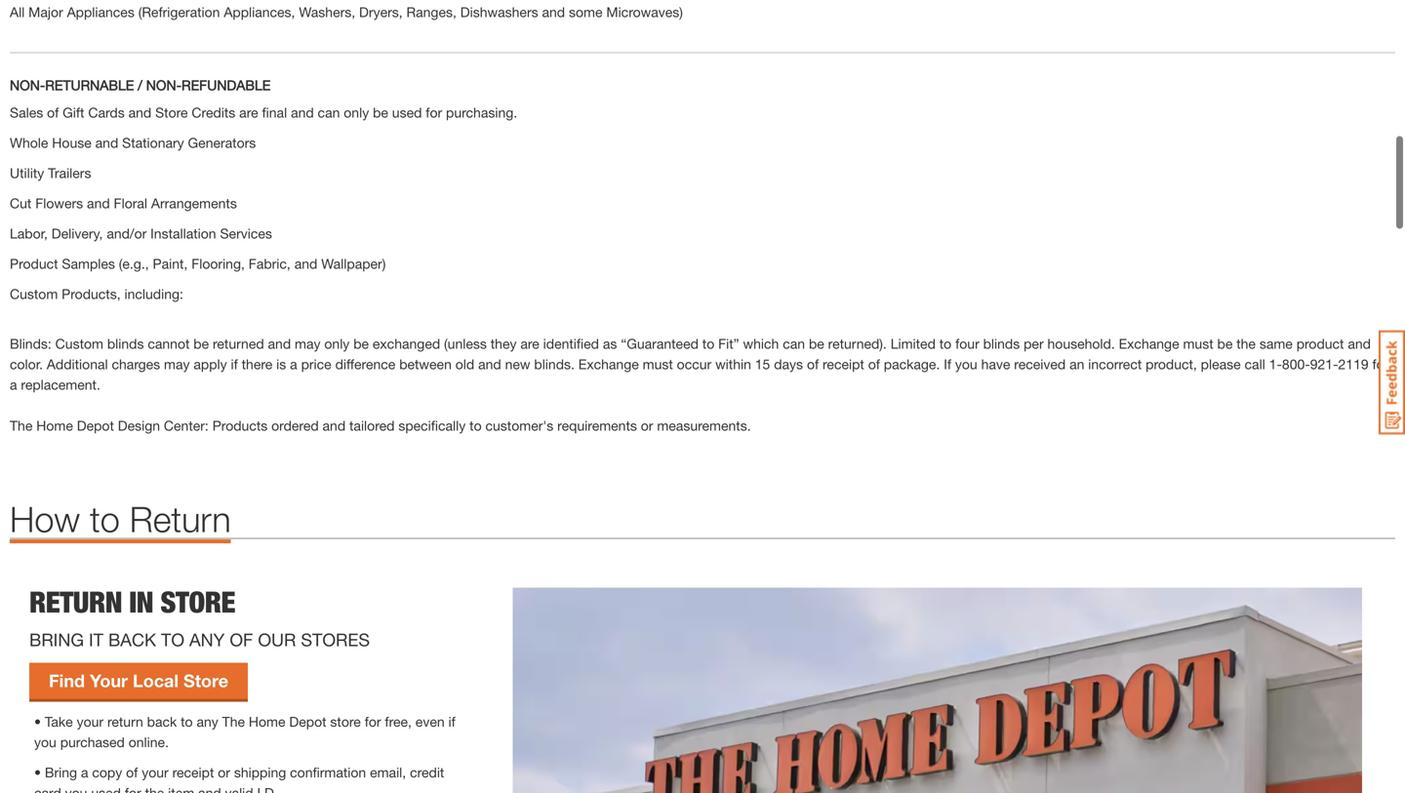 Task type: locate. For each thing, give the bounding box(es) containing it.
1 blinds from the left
[[107, 336, 144, 352]]

0 horizontal spatial your
[[77, 714, 104, 730]]

flooring,
[[192, 256, 245, 272]]

0 vertical spatial receipt
[[823, 356, 865, 372]]

valid
[[225, 785, 253, 794]]

can up "days" on the right of page
[[783, 336, 805, 352]]

1 vertical spatial receipt
[[172, 765, 214, 781]]

some
[[569, 4, 603, 20]]

feedback link image
[[1379, 330, 1406, 435]]

home up shipping at the left bottom
[[249, 714, 286, 730]]

1 horizontal spatial your
[[142, 765, 169, 781]]

a right is
[[290, 356, 297, 372]]

the
[[10, 418, 33, 434], [222, 714, 245, 730]]

0 horizontal spatial used
[[91, 785, 121, 794]]

0 horizontal spatial you
[[34, 735, 56, 751]]

1 horizontal spatial may
[[295, 336, 321, 352]]

are up 'new'
[[521, 336, 540, 352]]

1 vertical spatial may
[[164, 356, 190, 372]]

if
[[231, 356, 238, 372], [449, 714, 456, 730]]

0 vertical spatial you
[[955, 356, 978, 372]]

new
[[505, 356, 531, 372]]

1 horizontal spatial depot
[[289, 714, 327, 730]]

1 horizontal spatial must
[[1184, 336, 1214, 352]]

your up the item
[[142, 765, 169, 781]]

1 vertical spatial store
[[184, 671, 228, 692]]

all major appliances (refrigeration appliances, washers, dryers, ranges, dishwashers and some microwaves)
[[10, 4, 683, 20]]

used down copy
[[91, 785, 121, 794]]

to
[[703, 336, 715, 352], [940, 336, 952, 352], [470, 418, 482, 434], [90, 498, 120, 540], [181, 714, 193, 730]]

must down "guaranteed
[[643, 356, 673, 372]]

or right the requirements
[[641, 418, 653, 434]]

same
[[1260, 336, 1293, 352]]

color.
[[10, 356, 43, 372]]

• inside '• take your return back to any the home depot store for free, even if you purchased online.'
[[34, 714, 41, 730]]

blinds
[[107, 336, 144, 352], [984, 336, 1020, 352]]

1 vertical spatial custom
[[55, 336, 103, 352]]

for inside the blinds: custom blinds cannot be returned and may only be exchanged (unless they are identified as "guaranteed to fit" which can be returned). limited to four blinds per household. exchange must be the same product and color. additional charges may apply if there is a price difference between old and new blinds. exchange must occur within 15 days of receipt of package. if you have received an incorrect product, please call 1-800-921-2119 for a replacement.
[[1373, 356, 1389, 372]]

non- right "/"
[[146, 77, 182, 93]]

to left any
[[181, 714, 193, 730]]

exchange down as
[[579, 356, 639, 372]]

can
[[318, 104, 340, 120], [783, 336, 805, 352]]

800-
[[1283, 356, 1311, 372]]

0 vertical spatial the
[[10, 418, 33, 434]]

0 horizontal spatial the
[[145, 785, 164, 794]]

0 horizontal spatial blinds
[[107, 336, 144, 352]]

only right final
[[344, 104, 369, 120]]

1 horizontal spatial the
[[1237, 336, 1256, 352]]

1 vertical spatial used
[[91, 785, 121, 794]]

to left the fit"
[[703, 336, 715, 352]]

• bring a copy of your receipt or shipping confirmation email, credit card you used for the item and valid i.d.
[[34, 765, 444, 794]]

may
[[295, 336, 321, 352], [164, 356, 190, 372]]

credits
[[192, 104, 236, 120]]

(refrigeration
[[138, 4, 220, 20]]

for inside '• take your return back to any the home depot store for free, even if you purchased online.'
[[365, 714, 381, 730]]

store
[[330, 714, 361, 730]]

1 horizontal spatial you
[[65, 785, 87, 794]]

to inside '• take your return back to any the home depot store for free, even if you purchased online.'
[[181, 714, 193, 730]]

0 vertical spatial used
[[392, 104, 422, 120]]

0 vertical spatial can
[[318, 104, 340, 120]]

products,
[[62, 286, 121, 302]]

of
[[47, 104, 59, 120], [807, 356, 819, 372], [868, 356, 880, 372], [126, 765, 138, 781]]

appliances,
[[224, 4, 295, 20]]

for right 2119
[[1373, 356, 1389, 372]]

1 horizontal spatial the
[[222, 714, 245, 730]]

0 horizontal spatial home
[[36, 418, 73, 434]]

appliances
[[67, 4, 135, 20]]

of
[[230, 630, 253, 651]]

card
[[34, 785, 61, 794]]

2 non- from the left
[[146, 77, 182, 93]]

the up call
[[1237, 336, 1256, 352]]

used
[[392, 104, 422, 120], [91, 785, 121, 794]]

specifically
[[399, 418, 466, 434]]

you down the take on the left bottom
[[34, 735, 56, 751]]

depot inside '• take your return back to any the home depot store for free, even if you purchased online.'
[[289, 714, 327, 730]]

0 horizontal spatial can
[[318, 104, 340, 120]]

(e.g.,
[[119, 256, 149, 272]]

0 vertical spatial if
[[231, 356, 238, 372]]

the inside • bring a copy of your receipt or shipping confirmation email, credit card you used for the item and valid i.d.
[[145, 785, 164, 794]]

identified
[[543, 336, 599, 352]]

1 vertical spatial only
[[324, 336, 350, 352]]

if inside the blinds: custom blinds cannot be returned and may only be exchanged (unless they are identified as "guaranteed to fit" which can be returned). limited to four blinds per household. exchange must be the same product and color. additional charges may apply if there is a price difference between old and new blinds. exchange must occur within 15 days of receipt of package. if you have received an incorrect product, please call 1-800-921-2119 for a replacement.
[[231, 356, 238, 372]]

are left final
[[239, 104, 258, 120]]

and right the item
[[198, 785, 221, 794]]

0 vertical spatial •
[[34, 714, 41, 730]]

a inside • bring a copy of your receipt or shipping confirmation email, credit card you used for the item and valid i.d.
[[81, 765, 88, 781]]

1 horizontal spatial used
[[392, 104, 422, 120]]

1 horizontal spatial blinds
[[984, 336, 1020, 352]]

0 horizontal spatial are
[[239, 104, 258, 120]]

requirements
[[558, 418, 637, 434]]

you
[[955, 356, 978, 372], [34, 735, 56, 751], [65, 785, 87, 794]]

0 horizontal spatial or
[[218, 765, 230, 781]]

0 vertical spatial your
[[77, 714, 104, 730]]

1 vertical spatial the
[[145, 785, 164, 794]]

non- up sales at the left top of the page
[[10, 77, 45, 93]]

store down "any"
[[184, 671, 228, 692]]

921-
[[1311, 356, 1339, 372]]

0 vertical spatial a
[[290, 356, 297, 372]]

in
[[129, 585, 153, 620]]

1 non- from the left
[[10, 77, 45, 93]]

or up valid
[[218, 765, 230, 781]]

may up "price"
[[295, 336, 321, 352]]

incorrect
[[1089, 356, 1142, 372]]

1 horizontal spatial a
[[81, 765, 88, 781]]

old
[[456, 356, 475, 372]]

the inside the blinds: custom blinds cannot be returned and may only be exchanged (unless they are identified as "guaranteed to fit" which can be returned). limited to four blinds per household. exchange must be the same product and color. additional charges may apply if there is a price difference between old and new blinds. exchange must occur within 15 days of receipt of package. if you have received an incorrect product, please call 1-800-921-2119 for a replacement.
[[1237, 336, 1256, 352]]

tailored
[[349, 418, 395, 434]]

1 horizontal spatial or
[[641, 418, 653, 434]]

0 vertical spatial depot
[[77, 418, 114, 434]]

1 vertical spatial or
[[218, 765, 230, 781]]

1 vertical spatial depot
[[289, 714, 327, 730]]

0 vertical spatial the
[[1237, 336, 1256, 352]]

0 horizontal spatial exchange
[[579, 356, 639, 372]]

bring
[[29, 630, 84, 651]]

and
[[542, 4, 565, 20], [128, 104, 151, 120], [291, 104, 314, 120], [95, 134, 118, 151], [87, 195, 110, 211], [294, 256, 318, 272], [268, 336, 291, 352], [1348, 336, 1371, 352], [478, 356, 501, 372], [323, 418, 346, 434], [198, 785, 221, 794]]

0 vertical spatial exchange
[[1119, 336, 1180, 352]]

store up stationary
[[155, 104, 188, 120]]

1 vertical spatial are
[[521, 336, 540, 352]]

1 vertical spatial the
[[222, 714, 245, 730]]

as
[[603, 336, 617, 352]]

return
[[130, 498, 231, 540]]

ordered
[[271, 418, 319, 434]]

0 horizontal spatial receipt
[[172, 765, 214, 781]]

receipt up the item
[[172, 765, 214, 781]]

occur
[[677, 356, 712, 372]]

if down returned
[[231, 356, 238, 372]]

2 • from the top
[[34, 765, 41, 781]]

returned).
[[828, 336, 887, 352]]

take
[[45, 714, 73, 730]]

1 vertical spatial home
[[249, 714, 286, 730]]

confirmation
[[290, 765, 366, 781]]

0 horizontal spatial non-
[[10, 77, 45, 93]]

custom inside the blinds: custom blinds cannot be returned and may only be exchanged (unless they are identified as "guaranteed to fit" which can be returned). limited to four blinds per household. exchange must be the same product and color. additional charges may apply if there is a price difference between old and new blinds. exchange must occur within 15 days of receipt of package. if you have received an incorrect product, please call 1-800-921-2119 for a replacement.
[[55, 336, 103, 352]]

depot left the store
[[289, 714, 327, 730]]

1 vertical spatial your
[[142, 765, 169, 781]]

and up is
[[268, 336, 291, 352]]

1 horizontal spatial can
[[783, 336, 805, 352]]

blinds:
[[10, 336, 52, 352]]

0 horizontal spatial a
[[10, 377, 17, 393]]

non-
[[10, 77, 45, 93], [146, 77, 182, 93]]

• for • bring a copy of your receipt or shipping confirmation email, credit card you used for the item and valid i.d.
[[34, 765, 41, 781]]

and right final
[[291, 104, 314, 120]]

may down cannot
[[164, 356, 190, 372]]

custom down product on the left of the page
[[10, 286, 58, 302]]

any
[[189, 630, 225, 651]]

if right even
[[449, 714, 456, 730]]

for inside • bring a copy of your receipt or shipping confirmation email, credit card you used for the item and valid i.d.
[[125, 785, 141, 794]]

the down replacement.
[[10, 418, 33, 434]]

for left purchasing.
[[426, 104, 442, 120]]

1 • from the top
[[34, 714, 41, 730]]

0 vertical spatial only
[[344, 104, 369, 120]]

1 vertical spatial must
[[643, 356, 673, 372]]

used left purchasing.
[[392, 104, 422, 120]]

be
[[373, 104, 388, 120], [194, 336, 209, 352], [354, 336, 369, 352], [809, 336, 825, 352], [1218, 336, 1233, 352]]

the right any
[[222, 714, 245, 730]]

or inside • bring a copy of your receipt or shipping confirmation email, credit card you used for the item and valid i.d.
[[218, 765, 230, 781]]

blinds up the charges
[[107, 336, 144, 352]]

only
[[344, 104, 369, 120], [324, 336, 350, 352]]

1 vertical spatial you
[[34, 735, 56, 751]]

custom
[[10, 286, 58, 302], [55, 336, 103, 352]]

1 vertical spatial a
[[10, 377, 17, 393]]

return in-store image showing a the home depot storefront. image
[[513, 588, 1363, 794]]

blinds up have
[[984, 336, 1020, 352]]

can inside the blinds: custom blinds cannot be returned and may only be exchanged (unless they are identified as "guaranteed to fit" which can be returned). limited to four blinds per household. exchange must be the same product and color. additional charges may apply if there is a price difference between old and new blinds. exchange must occur within 15 days of receipt of package. if you have received an incorrect product, please call 1-800-921-2119 for a replacement.
[[783, 336, 805, 352]]

and up 2119
[[1348, 336, 1371, 352]]

microwaves)
[[607, 4, 683, 20]]

local
[[133, 671, 179, 692]]

1-
[[1270, 356, 1283, 372]]

can right final
[[318, 104, 340, 120]]

custom up additional
[[55, 336, 103, 352]]

receipt inside • bring a copy of your receipt or shipping confirmation email, credit card you used for the item and valid i.d.
[[172, 765, 214, 781]]

the left the item
[[145, 785, 164, 794]]

0 horizontal spatial if
[[231, 356, 238, 372]]

product samples (e.g., paint, flooring, fabric, and wallpaper)
[[10, 256, 386, 272]]

only up "price"
[[324, 336, 350, 352]]

1 vertical spatial can
[[783, 336, 805, 352]]

price
[[301, 356, 332, 372]]

•
[[34, 714, 41, 730], [34, 765, 41, 781]]

a down color.
[[10, 377, 17, 393]]

are
[[239, 104, 258, 120], [521, 336, 540, 352]]

email,
[[370, 765, 406, 781]]

measurements.
[[657, 418, 751, 434]]

home down replacement.
[[36, 418, 73, 434]]

and down cards
[[95, 134, 118, 151]]

1 horizontal spatial non-
[[146, 77, 182, 93]]

2 vertical spatial you
[[65, 785, 87, 794]]

a left copy
[[81, 765, 88, 781]]

for left the item
[[125, 785, 141, 794]]

0 horizontal spatial depot
[[77, 418, 114, 434]]

must
[[1184, 336, 1214, 352], [643, 356, 673, 372]]

any
[[197, 714, 218, 730]]

fit"
[[719, 336, 740, 352]]

1 horizontal spatial home
[[249, 714, 286, 730]]

labor,
[[10, 225, 48, 241]]

1 horizontal spatial if
[[449, 714, 456, 730]]

2 horizontal spatial a
[[290, 356, 297, 372]]

1 horizontal spatial are
[[521, 336, 540, 352]]

for left 'free,'
[[365, 714, 381, 730]]

item
[[168, 785, 194, 794]]

• for • take your return back to any the home depot store for free, even if you purchased online.
[[34, 714, 41, 730]]

you down bring
[[65, 785, 87, 794]]

2 horizontal spatial you
[[955, 356, 978, 372]]

1 horizontal spatial receipt
[[823, 356, 865, 372]]

1 vertical spatial if
[[449, 714, 456, 730]]

depot left design
[[77, 418, 114, 434]]

2 vertical spatial a
[[81, 765, 88, 781]]

final
[[262, 104, 287, 120]]

you right if
[[955, 356, 978, 372]]

your
[[77, 714, 104, 730], [142, 765, 169, 781]]

which
[[743, 336, 779, 352]]

your up purchased
[[77, 714, 104, 730]]

a
[[290, 356, 297, 372], [10, 377, 17, 393], [81, 765, 88, 781]]

must up please
[[1184, 336, 1214, 352]]

utility
[[10, 165, 44, 181]]

1 vertical spatial •
[[34, 765, 41, 781]]

fabric,
[[249, 256, 291, 272]]

receipt down returned).
[[823, 356, 865, 372]]

if inside '• take your return back to any the home depot store for free, even if you purchased online.'
[[449, 714, 456, 730]]

• left the take on the left bottom
[[34, 714, 41, 730]]

• inside • bring a copy of your receipt or shipping confirmation email, credit card you used for the item and valid i.d.
[[34, 765, 41, 781]]

exchange up product,
[[1119, 336, 1180, 352]]

• up card
[[34, 765, 41, 781]]

back
[[147, 714, 177, 730]]

of right copy
[[126, 765, 138, 781]]



Task type: vqa. For each thing, say whether or not it's contained in the screenshot.
2021 corresponding to by MaeB | Dec 23, 2021
no



Task type: describe. For each thing, give the bounding box(es) containing it.
how
[[10, 498, 80, 540]]

design
[[118, 418, 160, 434]]

your inside '• take your return back to any the home depot store for free, even if you purchased online.'
[[77, 714, 104, 730]]

returned
[[213, 336, 264, 352]]

paint,
[[153, 256, 188, 272]]

of right "days" on the right of page
[[807, 356, 819, 372]]

between
[[399, 356, 452, 372]]

cannot
[[148, 336, 190, 352]]

and/or
[[107, 225, 147, 241]]

if
[[944, 356, 952, 372]]

there
[[242, 356, 273, 372]]

of inside • bring a copy of your receipt or shipping confirmation email, credit card you used for the item and valid i.d.
[[126, 765, 138, 781]]

find
[[49, 671, 85, 692]]

0 vertical spatial store
[[155, 104, 188, 120]]

15
[[755, 356, 770, 372]]

major
[[28, 4, 63, 20]]

blinds: custom blinds cannot be returned and may only be exchanged (unless they are identified as "guaranteed to fit" which can be returned). limited to four blinds per household. exchange must be the same product and color. additional charges may apply if there is a price difference between old and new blinds. exchange must occur within 15 days of receipt of package. if you have received an incorrect product, please call 1-800-921-2119 for a replacement.
[[10, 336, 1389, 393]]

ranges,
[[407, 4, 457, 20]]

return
[[107, 714, 143, 730]]

0 vertical spatial may
[[295, 336, 321, 352]]

2 blinds from the left
[[984, 336, 1020, 352]]

shipping
[[234, 765, 286, 781]]

to right how
[[90, 498, 120, 540]]

additional
[[47, 356, 108, 372]]

apply
[[194, 356, 227, 372]]

labor, delivery, and/or installation services
[[10, 225, 272, 241]]

even
[[416, 714, 445, 730]]

stationary
[[122, 134, 184, 151]]

and down they at left
[[478, 356, 501, 372]]

is
[[276, 356, 286, 372]]

are inside the blinds: custom blinds cannot be returned and may only be exchanged (unless they are identified as "guaranteed to fit" which can be returned). limited to four blinds per household. exchange must be the same product and color. additional charges may apply if there is a price difference between old and new blinds. exchange must occur within 15 days of receipt of package. if you have received an incorrect product, please call 1-800-921-2119 for a replacement.
[[521, 336, 540, 352]]

call
[[1245, 356, 1266, 372]]

0 vertical spatial must
[[1184, 336, 1214, 352]]

non-returnable / non-refundable
[[10, 77, 271, 93]]

stores
[[301, 630, 370, 651]]

0 vertical spatial home
[[36, 418, 73, 434]]

you inside '• take your return back to any the home depot store for free, even if you purchased online.'
[[34, 735, 56, 751]]

product
[[10, 256, 58, 272]]

"guaranteed
[[621, 336, 699, 352]]

and left some
[[542, 4, 565, 20]]

bring
[[45, 765, 77, 781]]

0 horizontal spatial the
[[10, 418, 33, 434]]

house
[[52, 134, 92, 151]]

purchasing.
[[446, 104, 517, 120]]

1 horizontal spatial exchange
[[1119, 336, 1180, 352]]

and down "/"
[[128, 104, 151, 120]]

whole
[[10, 134, 48, 151]]

purchased
[[60, 735, 125, 751]]

receipt inside the blinds: custom blinds cannot be returned and may only be exchanged (unless they are identified as "guaranteed to fit" which can be returned). limited to four blinds per household. exchange must be the same product and color. additional charges may apply if there is a price difference between old and new blinds. exchange must occur within 15 days of receipt of package. if you have received an incorrect product, please call 1-800-921-2119 for a replacement.
[[823, 356, 865, 372]]

of left gift at top left
[[47, 104, 59, 120]]

find your local store
[[49, 671, 228, 692]]

package.
[[884, 356, 940, 372]]

find your local store link
[[29, 663, 248, 700]]

0 horizontal spatial must
[[643, 356, 673, 372]]

products
[[213, 418, 268, 434]]

0 vertical spatial are
[[239, 104, 258, 120]]

our
[[258, 630, 296, 651]]

of down returned).
[[868, 356, 880, 372]]

i.d.
[[257, 785, 278, 794]]

you inside the blinds: custom blinds cannot be returned and may only be exchanged (unless they are identified as "guaranteed to fit" which can be returned). limited to four blinds per household. exchange must be the same product and color. additional charges may apply if there is a price difference between old and new blinds. exchange must occur within 15 days of receipt of package. if you have received an incorrect product, please call 1-800-921-2119 for a replacement.
[[955, 356, 978, 372]]

you inside • bring a copy of your receipt or shipping confirmation email, credit card you used for the item and valid i.d.
[[65, 785, 87, 794]]

and inside • bring a copy of your receipt or shipping confirmation email, credit card you used for the item and valid i.d.
[[198, 785, 221, 794]]

only inside the blinds: custom blinds cannot be returned and may only be exchanged (unless they are identified as "guaranteed to fit" which can be returned). limited to four blinds per household. exchange must be the same product and color. additional charges may apply if there is a price difference between old and new blinds. exchange must occur within 15 days of receipt of package. if you have received an incorrect product, please call 1-800-921-2119 for a replacement.
[[324, 336, 350, 352]]

0 vertical spatial or
[[641, 418, 653, 434]]

return
[[29, 585, 122, 620]]

and left tailored
[[323, 418, 346, 434]]

used inside • bring a copy of your receipt or shipping confirmation email, credit card you used for the item and valid i.d.
[[91, 785, 121, 794]]

0 horizontal spatial may
[[164, 356, 190, 372]]

2119
[[1339, 356, 1369, 372]]

wallpaper)
[[321, 256, 386, 272]]

(unless
[[444, 336, 487, 352]]

and right fabric,
[[294, 256, 318, 272]]

floral
[[114, 195, 147, 211]]

services
[[220, 225, 272, 241]]

1 vertical spatial exchange
[[579, 356, 639, 372]]

your inside • bring a copy of your receipt or shipping confirmation email, credit card you used for the item and valid i.d.
[[142, 765, 169, 781]]

home inside '• take your return back to any the home depot store for free, even if you purchased online.'
[[249, 714, 286, 730]]

blinds.
[[534, 356, 575, 372]]

product,
[[1146, 356, 1197, 372]]

within
[[716, 356, 751, 372]]

to up if
[[940, 336, 952, 352]]

difference
[[335, 356, 396, 372]]

trailers
[[48, 165, 91, 181]]

customer's
[[486, 418, 554, 434]]

generators
[[188, 134, 256, 151]]

it
[[89, 630, 103, 651]]

refundable
[[182, 77, 271, 93]]

online.
[[129, 735, 169, 751]]

free,
[[385, 714, 412, 730]]

return in store bring it back to any of our stores
[[29, 585, 370, 651]]

0 vertical spatial custom
[[10, 286, 58, 302]]

cut flowers and floral arrangements
[[10, 195, 237, 211]]

the inside '• take your return back to any the home depot store for free, even if you purchased online.'
[[222, 714, 245, 730]]

have
[[982, 356, 1011, 372]]

delivery,
[[52, 225, 103, 241]]

including:
[[124, 286, 183, 302]]

to right specifically
[[470, 418, 482, 434]]

and left "floral"
[[87, 195, 110, 211]]

custom products, including:
[[10, 286, 183, 302]]

charges
[[112, 356, 160, 372]]

limited
[[891, 336, 936, 352]]

all
[[10, 4, 25, 20]]

gift
[[63, 104, 84, 120]]

household.
[[1048, 336, 1115, 352]]

your
[[90, 671, 128, 692]]

dishwashers
[[460, 4, 538, 20]]

installation
[[150, 225, 216, 241]]

dryers,
[[359, 4, 403, 20]]

back
[[108, 630, 156, 651]]

copy
[[92, 765, 122, 781]]

sales of gift cards and store credits are final and can only be used for purchasing.
[[10, 104, 517, 120]]

how to return
[[10, 498, 231, 540]]

to
[[161, 630, 184, 651]]

whole house and stationary generators
[[10, 134, 256, 151]]



